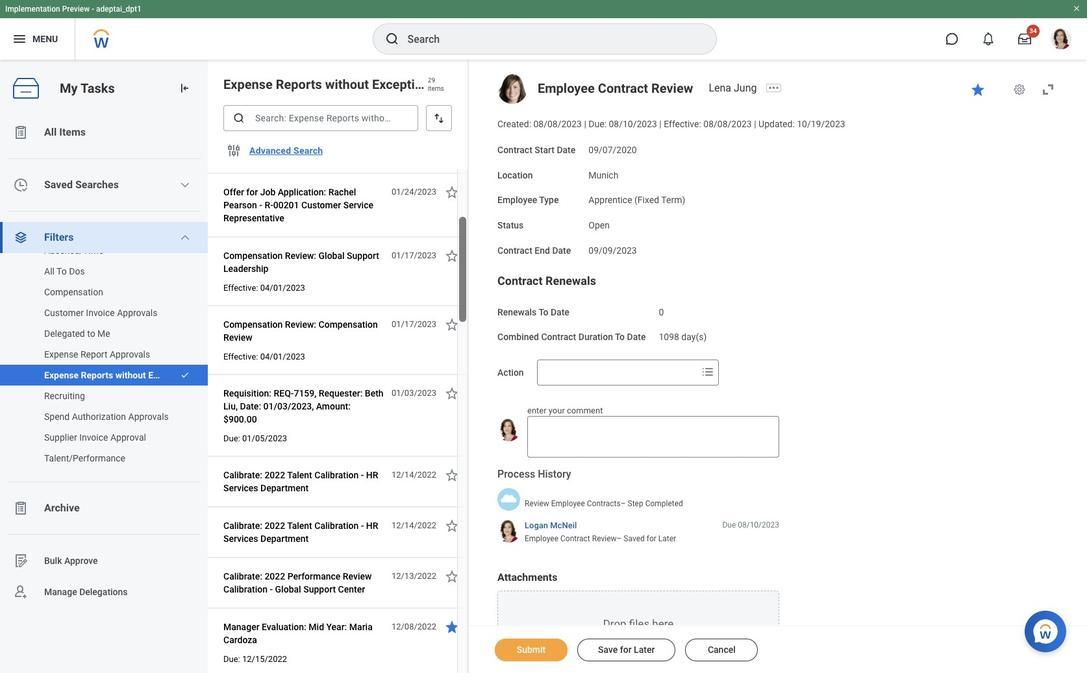 Task type: describe. For each thing, give the bounding box(es) containing it.
requisition:
[[224, 389, 272, 399]]

0 vertical spatial effective:
[[664, 119, 702, 129]]

Search Workday  search field
[[408, 25, 690, 53]]

mid
[[309, 623, 324, 633]]

1 calibrate: 2022 talent calibration - hr services department from the top
[[224, 471, 379, 494]]

support inside compensation review: global support leadership
[[347, 251, 380, 261]]

beth
[[365, 389, 384, 399]]

exceptions inside item list element
[[372, 77, 436, 92]]

cancel button
[[686, 639, 759, 662]]

review: for compensation
[[285, 320, 317, 330]]

year:
[[327, 623, 347, 633]]

contract down contract end date
[[498, 274, 543, 288]]

enter your comment text field
[[528, 417, 780, 458]]

list containing all items
[[0, 117, 208, 608]]

employee type
[[498, 195, 559, 206]]

renewals to date element
[[659, 299, 664, 319]]

step
[[628, 500, 644, 509]]

cardoza
[[224, 636, 257, 646]]

offer for job application: rachel pearson ‎- r-00201 customer service representative
[[224, 187, 374, 224]]

compensation review: global support leadership button
[[224, 248, 385, 277]]

7159,
[[294, 389, 317, 399]]

prompts image
[[700, 365, 716, 380]]

bulk approve link
[[0, 546, 208, 577]]

1 calibrate: 2022 talent calibration - hr services department button from the top
[[224, 468, 385, 496]]

expense reports without exceptions button
[[0, 363, 193, 389]]

due 08/10/2023
[[723, 521, 780, 530]]

review inside compensation review: compensation review
[[224, 333, 253, 343]]

spend authorization approvals
[[44, 412, 169, 422]]

supplier invoice approval button
[[0, 425, 195, 451]]

1 services from the top
[[224, 484, 258, 494]]

rename image
[[13, 554, 29, 569]]

status
[[498, 220, 524, 231]]

2 08/08/2023 from the left
[[704, 119, 752, 129]]

perspective image
[[13, 230, 29, 246]]

all items
[[44, 126, 86, 138]]

offer
[[224, 187, 244, 198]]

calibrate: 2022 performance review calibration - global support center button
[[224, 569, 385, 598]]

- inside 'calibrate: 2022 performance review calibration - global support center'
[[270, 585, 273, 595]]

service
[[344, 200, 374, 211]]

review: for global
[[285, 251, 317, 261]]

10/19/2023
[[798, 119, 846, 129]]

expense report approvals button
[[0, 342, 195, 368]]

for for job
[[247, 187, 258, 198]]

effective: 04/01/2023 for compensation review: compensation review
[[224, 352, 305, 362]]

– for review employee contracts
[[621, 500, 626, 509]]

apprentice
[[589, 195, 633, 206]]

contract down status
[[498, 245, 533, 256]]

enter your comment
[[528, 406, 603, 416]]

effective: for compensation review: compensation review
[[224, 352, 258, 362]]

effective: for compensation review: global support leadership
[[224, 283, 258, 293]]

supplier invoice approval
[[44, 433, 146, 443]]

employee's photo (logan mcneil) image
[[498, 419, 521, 442]]

08/10/2023 inside process history region
[[738, 521, 780, 530]]

attachments region
[[498, 572, 780, 674]]

your
[[549, 406, 565, 416]]

performance
[[288, 572, 341, 582]]

invoice for approvals
[[86, 308, 115, 318]]

day(s)
[[682, 332, 707, 343]]

global inside 'calibrate: 2022 performance review calibration - global support center'
[[275, 585, 301, 595]]

contract start date element
[[589, 137, 637, 156]]

approve
[[64, 556, 98, 566]]

logan mcneil button
[[525, 521, 577, 532]]

review inside 'calibrate: 2022 performance review calibration - global support center'
[[343, 572, 372, 582]]

00201
[[273, 200, 299, 211]]

requester:
[[319, 389, 363, 399]]

compensation review: compensation review button
[[224, 317, 385, 346]]

1 08/08/2023 from the left
[[534, 119, 582, 129]]

0 vertical spatial calibration
[[315, 471, 359, 481]]

1 horizontal spatial renewals
[[546, 274, 597, 288]]

to
[[87, 329, 95, 339]]

expense report approvals
[[44, 350, 150, 360]]

04/01/2023 for global
[[260, 283, 305, 293]]

0 vertical spatial 08/10/2023
[[609, 119, 658, 129]]

implementation
[[5, 5, 60, 14]]

recruiting button
[[0, 383, 195, 409]]

advanced
[[250, 146, 291, 156]]

justify image
[[12, 31, 27, 47]]

job
[[260, 187, 276, 198]]

start
[[535, 145, 555, 155]]

without inside button
[[115, 370, 146, 381]]

approvals for spend authorization approvals
[[128, 412, 169, 422]]

contracts
[[587, 500, 621, 509]]

effective: 04/01/2023 for compensation review: global support leadership
[[224, 283, 305, 293]]

invoice for approval
[[79, 433, 108, 443]]

save for later button
[[578, 639, 676, 662]]

all to dos
[[44, 266, 85, 277]]

process history region
[[498, 468, 780, 550]]

archive button
[[0, 493, 208, 524]]

report
[[81, 350, 108, 360]]

notifications large image
[[983, 32, 996, 45]]

due: 01/05/2023
[[224, 434, 287, 444]]

01/24/2023
[[392, 187, 437, 197]]

search
[[294, 146, 323, 156]]

comment
[[567, 406, 603, 416]]

expense for "expense reports without exceptions" button
[[44, 370, 79, 381]]

contract renewals
[[498, 274, 597, 288]]

clock check image
[[13, 177, 29, 193]]

compensation review: compensation review
[[224, 320, 378, 343]]

review up created: 08/08/2023 | due: 08/10/2023 | effective: 08/08/2023 | updated: 10/19/2023 on the top of page
[[652, 81, 694, 96]]

01/03/2023,
[[264, 402, 314, 412]]

for inside process history region
[[647, 535, 657, 544]]

12/15/2022
[[242, 655, 287, 665]]

expense for expense report approvals button
[[44, 350, 78, 360]]

search image
[[384, 31, 400, 47]]

location
[[498, 170, 533, 180]]

open
[[589, 220, 610, 231]]

29
[[428, 76, 435, 84]]

compensation for compensation review: compensation review
[[224, 320, 283, 330]]

combined contract duration to date element
[[659, 324, 707, 344]]

requisition: req-7159, requester: beth liu, date: 01/03/2023, amount: $900.00 button
[[224, 386, 385, 428]]

2 calibrate: 2022 talent calibration - hr services department button from the top
[[224, 519, 385, 547]]

leadership
[[224, 264, 269, 274]]

exceptions inside button
[[148, 370, 193, 381]]

customer invoice approvals button
[[0, 300, 195, 326]]

user plus image
[[13, 585, 29, 600]]

transformation import image
[[178, 82, 191, 95]]

employee for employee type
[[498, 195, 538, 206]]

talent for 1st calibrate: 2022 talent calibration - hr services department button from the top of the item list element
[[287, 471, 312, 481]]

expense inside item list element
[[224, 77, 273, 92]]

evaluation:
[[262, 623, 307, 633]]

munich
[[589, 170, 619, 180]]

01/05/2023
[[242, 434, 287, 444]]

due: 12/15/2022
[[224, 655, 287, 665]]

talent/performance
[[44, 454, 125, 464]]

tasks
[[81, 80, 115, 96]]

open element
[[589, 218, 610, 231]]

customer invoice approvals
[[44, 308, 158, 318]]

customer inside offer for job application: rachel pearson ‎- r-00201 customer service representative
[[302, 200, 341, 211]]

‎-
[[260, 200, 263, 211]]

to for all
[[57, 266, 67, 277]]

items
[[428, 85, 444, 92]]

action
[[498, 368, 524, 378]]

reports inside button
[[81, 370, 113, 381]]

combined
[[498, 332, 539, 343]]

logan mcneil
[[525, 521, 577, 531]]

employee contract review – saved for later
[[525, 535, 677, 544]]

supplier
[[44, 433, 77, 443]]

global inside compensation review: global support leadership
[[319, 251, 345, 261]]

all for all to dos
[[44, 266, 55, 277]]

menu
[[32, 34, 58, 44]]

employee for employee contract review
[[538, 81, 595, 96]]

searches
[[75, 179, 119, 191]]

manager
[[224, 623, 260, 633]]

review up logan
[[525, 500, 550, 509]]

Action field
[[538, 361, 698, 385]]

expense reports without exceptions inside item list element
[[224, 77, 436, 92]]

delegated to me button
[[0, 321, 195, 347]]

09/09/2023
[[589, 245, 637, 256]]

absence/time
[[44, 246, 104, 256]]

2 hr from the top
[[366, 521, 379, 532]]

contract start date
[[498, 145, 576, 155]]

action bar region
[[469, 626, 1088, 674]]

sort image
[[433, 112, 446, 125]]

talent/performance button
[[0, 446, 195, 472]]

talent for 1st calibrate: 2022 talent calibration - hr services department button from the bottom of the item list element
[[287, 521, 312, 532]]



Task type: locate. For each thing, give the bounding box(es) containing it.
01/17/2023 for compensation review: compensation review
[[392, 320, 437, 329]]

0 vertical spatial 2022
[[265, 471, 285, 481]]

1 04/01/2023 from the top
[[260, 283, 305, 293]]

all inside button
[[44, 126, 57, 138]]

due: for manager evaluation: mid year: maria cardoza
[[224, 655, 240, 665]]

contract renewals button
[[498, 274, 597, 288]]

manager evaluation: mid year: maria cardoza button
[[224, 620, 385, 649]]

calibrate: 2022 talent calibration - hr services department button down 01/05/2023
[[224, 468, 385, 496]]

2 vertical spatial expense
[[44, 370, 79, 381]]

chevron down image for saved searches
[[180, 180, 191, 190]]

bulk
[[44, 556, 62, 566]]

1 vertical spatial effective:
[[224, 283, 258, 293]]

1 vertical spatial later
[[634, 645, 655, 656]]

Search: Expense Reports without Exceptions text field
[[224, 105, 419, 131]]

reports down expense report approvals on the left
[[81, 370, 113, 381]]

2 services from the top
[[224, 534, 258, 545]]

created: 08/08/2023 | due: 08/10/2023 | effective: 08/08/2023 | updated: 10/19/2023
[[498, 119, 846, 129]]

reports inside item list element
[[276, 77, 322, 92]]

history
[[538, 469, 572, 481]]

0 horizontal spatial saved
[[44, 179, 73, 191]]

maria
[[350, 623, 373, 633]]

menu button
[[0, 18, 75, 60]]

expense up recruiting
[[44, 370, 79, 381]]

preview
[[62, 5, 90, 14]]

0 vertical spatial exceptions
[[372, 77, 436, 92]]

renewals to date
[[498, 307, 570, 317]]

08/10/2023 right due
[[738, 521, 780, 530]]

date for renewals to date
[[551, 307, 570, 317]]

effective: 04/01/2023 down leadership
[[224, 283, 305, 293]]

to down contract renewals button
[[539, 307, 549, 317]]

0 vertical spatial due:
[[589, 119, 607, 129]]

2 clipboard image from the top
[[13, 501, 29, 517]]

calibrate: for 1st calibrate: 2022 talent calibration - hr services department button from the top of the item list element
[[224, 471, 262, 481]]

expense reports without exceptions inside button
[[44, 370, 193, 381]]

0 vertical spatial hr
[[366, 471, 379, 481]]

compensation
[[224, 251, 283, 261], [44, 287, 103, 298], [224, 320, 283, 330], [319, 320, 378, 330]]

due: down cardoza
[[224, 655, 240, 665]]

0 vertical spatial all
[[44, 126, 57, 138]]

star image
[[971, 82, 986, 97], [445, 185, 460, 200], [445, 248, 460, 264], [445, 317, 460, 333], [445, 386, 460, 402], [445, 468, 460, 484], [445, 519, 460, 534], [445, 569, 460, 585]]

menu banner
[[0, 0, 1088, 60]]

1 horizontal spatial 08/08/2023
[[704, 119, 752, 129]]

application:
[[278, 187, 326, 198]]

1 vertical spatial expense reports without exceptions
[[44, 370, 193, 381]]

mcneil
[[551, 521, 577, 531]]

employee's photo (lena jung) image
[[498, 74, 528, 104]]

for for later
[[620, 645, 632, 656]]

2 vertical spatial calibrate:
[[224, 572, 262, 582]]

list
[[0, 117, 208, 608], [0, 238, 208, 472]]

1 effective: 04/01/2023 from the top
[[224, 283, 305, 293]]

0 horizontal spatial expense reports without exceptions
[[44, 370, 193, 381]]

1 vertical spatial expense
[[44, 350, 78, 360]]

0 vertical spatial department
[[261, 484, 309, 494]]

0 vertical spatial 01/17/2023
[[392, 251, 437, 261]]

munich element
[[589, 167, 619, 180]]

0 vertical spatial clipboard image
[[13, 125, 29, 140]]

items
[[59, 126, 86, 138]]

to for renewals
[[539, 307, 549, 317]]

approvals down me
[[110, 350, 150, 360]]

2 all from the top
[[44, 266, 55, 277]]

1 vertical spatial –
[[617, 535, 622, 544]]

12/13/2022
[[392, 572, 437, 582]]

search image
[[233, 112, 246, 125]]

contract inside process history region
[[561, 535, 591, 544]]

all left dos
[[44, 266, 55, 277]]

04/01/2023 for compensation
[[260, 352, 305, 362]]

without
[[325, 77, 369, 92], [115, 370, 146, 381]]

customer inside my tasks element
[[44, 308, 84, 318]]

contract end date element
[[589, 238, 637, 257]]

contract up contract start date element
[[598, 81, 649, 96]]

expense reports without exceptions down expense report approvals button
[[44, 370, 193, 381]]

3 | from the left
[[755, 119, 757, 129]]

1 horizontal spatial support
[[347, 251, 380, 261]]

1 vertical spatial exceptions
[[148, 370, 193, 381]]

0 horizontal spatial later
[[634, 645, 655, 656]]

2 12/14/2022 from the top
[[392, 521, 437, 531]]

star image
[[445, 620, 460, 636]]

manager evaluation: mid year: maria cardoza
[[224, 623, 373, 646]]

item list element
[[208, 60, 469, 674]]

0 vertical spatial invoice
[[86, 308, 115, 318]]

1 list from the top
[[0, 117, 208, 608]]

2022 up 'calibrate: 2022 performance review calibration - global support center'
[[265, 521, 285, 532]]

later down completed
[[659, 535, 677, 544]]

09/07/2020
[[589, 145, 637, 155]]

-
[[92, 5, 94, 14], [361, 471, 364, 481], [361, 521, 364, 532], [270, 585, 273, 595]]

contract
[[598, 81, 649, 96], [498, 145, 533, 155], [498, 245, 533, 256], [498, 274, 543, 288], [542, 332, 577, 343], [561, 535, 591, 544]]

for left job
[[247, 187, 258, 198]]

0 vertical spatial saved
[[44, 179, 73, 191]]

1 horizontal spatial |
[[660, 119, 662, 129]]

approvals up delegated to me button
[[117, 308, 158, 318]]

clipboard image left the all items
[[13, 125, 29, 140]]

compensation for compensation
[[44, 287, 103, 298]]

delegated to me
[[44, 329, 110, 339]]

date up combined contract duration to date
[[551, 307, 570, 317]]

for
[[247, 187, 258, 198], [647, 535, 657, 544], [620, 645, 632, 656]]

check image
[[181, 371, 190, 380]]

1 vertical spatial department
[[261, 534, 309, 545]]

1 vertical spatial calibrate: 2022 talent calibration - hr services department
[[224, 521, 379, 545]]

due: down $900.00
[[224, 434, 240, 444]]

list containing absence/time
[[0, 238, 208, 472]]

support inside 'calibrate: 2022 performance review calibration - global support center'
[[304, 585, 336, 595]]

2 department from the top
[[261, 534, 309, 545]]

without inside item list element
[[325, 77, 369, 92]]

global down service
[[319, 251, 345, 261]]

fullscreen image
[[1041, 82, 1057, 97]]

renewals down end
[[546, 274, 597, 288]]

1 vertical spatial due:
[[224, 434, 240, 444]]

renewals up combined
[[498, 307, 537, 317]]

clipboard image left archive
[[13, 501, 29, 517]]

(fixed
[[635, 195, 660, 206]]

due
[[723, 521, 736, 530]]

1 clipboard image from the top
[[13, 125, 29, 140]]

chevron down image for filters
[[180, 233, 191, 243]]

calibrate: inside 'calibrate: 2022 performance review calibration - global support center'
[[224, 572, 262, 582]]

1 vertical spatial review:
[[285, 320, 317, 330]]

due:
[[589, 119, 607, 129], [224, 434, 240, 444], [224, 655, 240, 665]]

type
[[540, 195, 559, 206]]

employee down logan
[[525, 535, 559, 544]]

calibrate: 2022 talent calibration - hr services department down 01/05/2023
[[224, 471, 379, 494]]

contract end date
[[498, 245, 571, 256]]

1098 day(s)
[[659, 332, 707, 343]]

bulk approve
[[44, 556, 98, 566]]

invoice down compensation button
[[86, 308, 115, 318]]

1 vertical spatial effective: 04/01/2023
[[224, 352, 305, 362]]

exceptions
[[372, 77, 436, 92], [148, 370, 193, 381]]

offer for job application: rachel pearson ‎- r-00201 customer service representative button
[[224, 185, 385, 226]]

0 horizontal spatial for
[[247, 187, 258, 198]]

1 department from the top
[[261, 484, 309, 494]]

saved searches
[[44, 179, 119, 191]]

1 horizontal spatial 08/10/2023
[[738, 521, 780, 530]]

calibrate:
[[224, 471, 262, 481], [224, 521, 262, 532], [224, 572, 262, 582]]

1 horizontal spatial customer
[[302, 200, 341, 211]]

2 | from the left
[[660, 119, 662, 129]]

2022 down 01/05/2023
[[265, 471, 285, 481]]

date
[[557, 145, 576, 155], [553, 245, 571, 256], [551, 307, 570, 317], [627, 332, 646, 343]]

due: up contract start date element
[[589, 119, 607, 129]]

0 vertical spatial support
[[347, 251, 380, 261]]

approvals for customer invoice approvals
[[117, 308, 158, 318]]

2 vertical spatial due:
[[224, 655, 240, 665]]

talent
[[287, 471, 312, 481], [287, 521, 312, 532]]

compensation inside my tasks element
[[44, 287, 103, 298]]

later inside "button"
[[634, 645, 655, 656]]

review: inside compensation review: compensation review
[[285, 320, 317, 330]]

0 horizontal spatial global
[[275, 585, 301, 595]]

review down review employee contracts – step completed
[[593, 535, 617, 544]]

- inside menu banner
[[92, 5, 94, 14]]

2 vertical spatial to
[[615, 332, 625, 343]]

1 vertical spatial 01/17/2023
[[392, 320, 437, 329]]

effective: 04/01/2023 up requisition:
[[224, 352, 305, 362]]

saved right clock check icon
[[44, 179, 73, 191]]

0 vertical spatial to
[[57, 266, 67, 277]]

2 calibrate: from the top
[[224, 521, 262, 532]]

0 vertical spatial global
[[319, 251, 345, 261]]

saved inside dropdown button
[[44, 179, 73, 191]]

chevron down image
[[180, 180, 191, 190], [180, 233, 191, 243]]

filters
[[44, 231, 74, 244]]

1 horizontal spatial for
[[620, 645, 632, 656]]

rachel
[[329, 187, 356, 198]]

employee up mcneil
[[552, 500, 585, 509]]

0 horizontal spatial support
[[304, 585, 336, 595]]

1 horizontal spatial expense reports without exceptions
[[224, 77, 436, 92]]

r-
[[265, 200, 273, 211]]

0 horizontal spatial reports
[[81, 370, 113, 381]]

date for contract end date
[[553, 245, 571, 256]]

0 vertical spatial customer
[[302, 200, 341, 211]]

1 | from the left
[[584, 119, 587, 129]]

1 2022 from the top
[[265, 471, 285, 481]]

1 vertical spatial reports
[[81, 370, 113, 381]]

1 vertical spatial for
[[647, 535, 657, 544]]

12/14/2022
[[392, 471, 437, 480], [392, 521, 437, 531]]

calibrate: 2022 performance review calibration - global support center
[[224, 572, 372, 595]]

to inside all to dos button
[[57, 266, 67, 277]]

1 vertical spatial 08/10/2023
[[738, 521, 780, 530]]

2022
[[265, 471, 285, 481], [265, 521, 285, 532], [265, 572, 285, 582]]

end
[[535, 245, 550, 256]]

2 01/17/2023 from the top
[[392, 320, 437, 329]]

saved
[[44, 179, 73, 191], [624, 535, 645, 544]]

term)
[[662, 195, 686, 206]]

2 review: from the top
[[285, 320, 317, 330]]

recruiting
[[44, 391, 85, 402]]

0 vertical spatial 04/01/2023
[[260, 283, 305, 293]]

all for all items
[[44, 126, 57, 138]]

1 vertical spatial all
[[44, 266, 55, 277]]

saved searches button
[[0, 170, 208, 201]]

0 horizontal spatial renewals
[[498, 307, 537, 317]]

1 horizontal spatial reports
[[276, 77, 322, 92]]

01/03/2023
[[392, 389, 437, 398]]

customer down application:
[[302, 200, 341, 211]]

to left dos
[[57, 266, 67, 277]]

my tasks element
[[0, 60, 208, 674]]

clipboard image inside "all items" button
[[13, 125, 29, 140]]

all left the items
[[44, 126, 57, 138]]

saved inside process history region
[[624, 535, 645, 544]]

0 vertical spatial calibrate:
[[224, 471, 262, 481]]

expense reports without exceptions up 'search: expense reports without exceptions' "text box"
[[224, 77, 436, 92]]

– down review employee contracts – step completed
[[617, 535, 622, 544]]

profile logan mcneil image
[[1051, 29, 1072, 52]]

apprentice (fixed term) element
[[589, 193, 686, 206]]

calibration inside 'calibrate: 2022 performance review calibration - global support center'
[[224, 585, 268, 595]]

0 vertical spatial chevron down image
[[180, 180, 191, 190]]

compensation review: global support leadership
[[224, 251, 380, 274]]

clipboard image inside archive button
[[13, 501, 29, 517]]

employee down search workday search box
[[538, 81, 595, 96]]

employee down location
[[498, 195, 538, 206]]

date right end
[[553, 245, 571, 256]]

apprentice (fixed term)
[[589, 195, 686, 206]]

review: down offer for job application: rachel pearson ‎- r-00201 customer service representative
[[285, 251, 317, 261]]

global down performance in the left bottom of the page
[[275, 585, 301, 595]]

configure image
[[226, 143, 242, 159]]

1 vertical spatial services
[[224, 534, 258, 545]]

calibrate: for 1st calibrate: 2022 talent calibration - hr services department button from the bottom of the item list element
[[224, 521, 262, 532]]

2022 left performance in the left bottom of the page
[[265, 572, 285, 582]]

advanced search button
[[244, 138, 328, 164]]

invoice down spend authorization approvals button
[[79, 433, 108, 443]]

logan
[[525, 521, 549, 531]]

2 list from the top
[[0, 238, 208, 472]]

clipboard image for archive
[[13, 501, 29, 517]]

contract down renewals to date
[[542, 332, 577, 343]]

lena jung element
[[709, 82, 765, 94]]

2 vertical spatial for
[[620, 645, 632, 656]]

0 vertical spatial talent
[[287, 471, 312, 481]]

1 calibrate: from the top
[[224, 471, 262, 481]]

effective: 04/01/2023
[[224, 283, 305, 293], [224, 352, 305, 362]]

1 vertical spatial calibration
[[315, 521, 359, 532]]

support down service
[[347, 251, 380, 261]]

01/17/2023 for compensation review: global support leadership
[[392, 251, 437, 261]]

for right save on the right
[[620, 645, 632, 656]]

1 talent from the top
[[287, 471, 312, 481]]

advanced search
[[250, 146, 323, 156]]

1 vertical spatial invoice
[[79, 433, 108, 443]]

2 04/01/2023 from the top
[[260, 352, 305, 362]]

department down 01/05/2023
[[261, 484, 309, 494]]

– left step
[[621, 500, 626, 509]]

review employee contracts – step completed
[[525, 500, 684, 509]]

1 vertical spatial hr
[[366, 521, 379, 532]]

34 button
[[1011, 25, 1040, 53]]

1 vertical spatial saved
[[624, 535, 645, 544]]

to right 'duration'
[[615, 332, 625, 343]]

2 vertical spatial calibration
[[224, 585, 268, 595]]

1 12/14/2022 from the top
[[392, 471, 437, 480]]

04/01/2023 down compensation review: compensation review
[[260, 352, 305, 362]]

2 horizontal spatial for
[[647, 535, 657, 544]]

2 talent from the top
[[287, 521, 312, 532]]

2 2022 from the top
[[265, 521, 285, 532]]

close environment banner image
[[1074, 5, 1081, 12]]

0 vertical spatial review:
[[285, 251, 317, 261]]

1 horizontal spatial to
[[539, 307, 549, 317]]

expense down delegated
[[44, 350, 78, 360]]

date left 1098
[[627, 332, 646, 343]]

0 horizontal spatial |
[[584, 119, 587, 129]]

08/08/2023 up the start
[[534, 119, 582, 129]]

for inside "button"
[[620, 645, 632, 656]]

approvals for expense report approvals
[[110, 350, 150, 360]]

2022 inside 'calibrate: 2022 performance review calibration - global support center'
[[265, 572, 285, 582]]

2 vertical spatial approvals
[[128, 412, 169, 422]]

completed
[[646, 500, 684, 509]]

calibrate: for calibrate: 2022 performance review calibration - global support center button
[[224, 572, 262, 582]]

clipboard image
[[13, 125, 29, 140], [13, 501, 29, 517]]

all inside button
[[44, 266, 55, 277]]

1 vertical spatial support
[[304, 585, 336, 595]]

saved down step
[[624, 535, 645, 544]]

0 horizontal spatial customer
[[44, 308, 84, 318]]

gear image
[[1014, 83, 1027, 96]]

$900.00
[[224, 415, 257, 425]]

employee for employee contract review – saved for later
[[525, 535, 559, 544]]

combined contract duration to date
[[498, 332, 646, 343]]

0 horizontal spatial without
[[115, 370, 146, 381]]

1 horizontal spatial saved
[[624, 535, 645, 544]]

chevron down image inside saved searches dropdown button
[[180, 180, 191, 190]]

due: for requisition: req-7159, requester: beth liu, date: 01/03/2023, amount: $900.00
[[224, 434, 240, 444]]

0 vertical spatial calibrate: 2022 talent calibration - hr services department button
[[224, 468, 385, 496]]

1 vertical spatial approvals
[[110, 350, 150, 360]]

0 horizontal spatial 08/08/2023
[[534, 119, 582, 129]]

0 vertical spatial renewals
[[546, 274, 597, 288]]

0 vertical spatial expense reports without exceptions
[[224, 77, 436, 92]]

– for employee contract review
[[617, 535, 622, 544]]

process history
[[498, 469, 572, 481]]

1 review: from the top
[[285, 251, 317, 261]]

compensation button
[[0, 279, 195, 305]]

compensation for compensation review: global support leadership
[[224, 251, 283, 261]]

compensation inside compensation review: global support leadership
[[224, 251, 283, 261]]

approvals up approval
[[128, 412, 169, 422]]

all items button
[[0, 117, 208, 148]]

1098
[[659, 332, 680, 343]]

without down expense report approvals button
[[115, 370, 146, 381]]

date right the start
[[557, 145, 576, 155]]

0 vertical spatial reports
[[276, 77, 322, 92]]

review: down compensation review: global support leadership
[[285, 320, 317, 330]]

1 vertical spatial 04/01/2023
[[260, 352, 305, 362]]

review up center
[[343, 572, 372, 582]]

department up 'calibrate: 2022 performance review calibration - global support center'
[[261, 534, 309, 545]]

04/01/2023 down compensation review: global support leadership
[[260, 283, 305, 293]]

services
[[224, 484, 258, 494], [224, 534, 258, 545]]

3 calibrate: from the top
[[224, 572, 262, 582]]

contract up location
[[498, 145, 533, 155]]

1 chevron down image from the top
[[180, 180, 191, 190]]

later
[[659, 535, 677, 544], [634, 645, 655, 656]]

calibrate: 2022 talent calibration - hr services department up performance in the left bottom of the page
[[224, 521, 379, 545]]

0 vertical spatial expense
[[224, 77, 273, 92]]

all
[[44, 126, 57, 138], [44, 266, 55, 277]]

1 horizontal spatial exceptions
[[372, 77, 436, 92]]

1 vertical spatial customer
[[44, 308, 84, 318]]

without up 'search: expense reports without exceptions' "text box"
[[325, 77, 369, 92]]

1 vertical spatial calibrate:
[[224, 521, 262, 532]]

contract renewals group
[[498, 273, 1062, 344]]

1 vertical spatial 2022
[[265, 521, 285, 532]]

reports up 'search: expense reports without exceptions' "text box"
[[276, 77, 322, 92]]

2 horizontal spatial |
[[755, 119, 757, 129]]

1 hr from the top
[[366, 471, 379, 481]]

0 horizontal spatial 08/10/2023
[[609, 119, 658, 129]]

1 all from the top
[[44, 126, 57, 138]]

expense up search icon
[[224, 77, 273, 92]]

later inside process history region
[[659, 535, 677, 544]]

cancel
[[708, 645, 736, 656]]

my tasks
[[60, 80, 115, 96]]

0 vertical spatial effective: 04/01/2023
[[224, 283, 305, 293]]

08/08/2023 down lena jung
[[704, 119, 752, 129]]

08/10/2023 up contract start date element
[[609, 119, 658, 129]]

1 vertical spatial talent
[[287, 521, 312, 532]]

1 vertical spatial without
[[115, 370, 146, 381]]

created:
[[498, 119, 532, 129]]

2 effective: 04/01/2023 from the top
[[224, 352, 305, 362]]

2 calibrate: 2022 talent calibration - hr services department from the top
[[224, 521, 379, 545]]

save for later
[[599, 645, 655, 656]]

review up requisition:
[[224, 333, 253, 343]]

for inside offer for job application: rachel pearson ‎- r-00201 customer service representative
[[247, 187, 258, 198]]

0 vertical spatial approvals
[[117, 308, 158, 318]]

1 vertical spatial to
[[539, 307, 549, 317]]

for down completed
[[647, 535, 657, 544]]

clipboard image for all items
[[13, 125, 29, 140]]

review: inside compensation review: global support leadership
[[285, 251, 317, 261]]

customer up delegated
[[44, 308, 84, 318]]

inbox large image
[[1019, 32, 1032, 45]]

support down performance in the left bottom of the page
[[304, 585, 336, 595]]

2 chevron down image from the top
[[180, 233, 191, 243]]

save
[[599, 645, 618, 656]]

2 horizontal spatial to
[[615, 332, 625, 343]]

customer
[[302, 200, 341, 211], [44, 308, 84, 318]]

contract down mcneil
[[561, 535, 591, 544]]

3 2022 from the top
[[265, 572, 285, 582]]

1 vertical spatial renewals
[[498, 307, 537, 317]]

duration
[[579, 332, 613, 343]]

calibrate: 2022 talent calibration - hr services department button up performance in the left bottom of the page
[[224, 519, 385, 547]]

date for contract start date
[[557, 145, 576, 155]]

0 vertical spatial 12/14/2022
[[392, 471, 437, 480]]

2 vertical spatial effective:
[[224, 352, 258, 362]]

1 horizontal spatial global
[[319, 251, 345, 261]]

0 vertical spatial services
[[224, 484, 258, 494]]

1 vertical spatial chevron down image
[[180, 233, 191, 243]]

lena
[[709, 82, 732, 94]]

1 01/17/2023 from the top
[[392, 251, 437, 261]]

0 vertical spatial –
[[621, 500, 626, 509]]

later right save on the right
[[634, 645, 655, 656]]



Task type: vqa. For each thing, say whether or not it's contained in the screenshot.
McNeil on the right
yes



